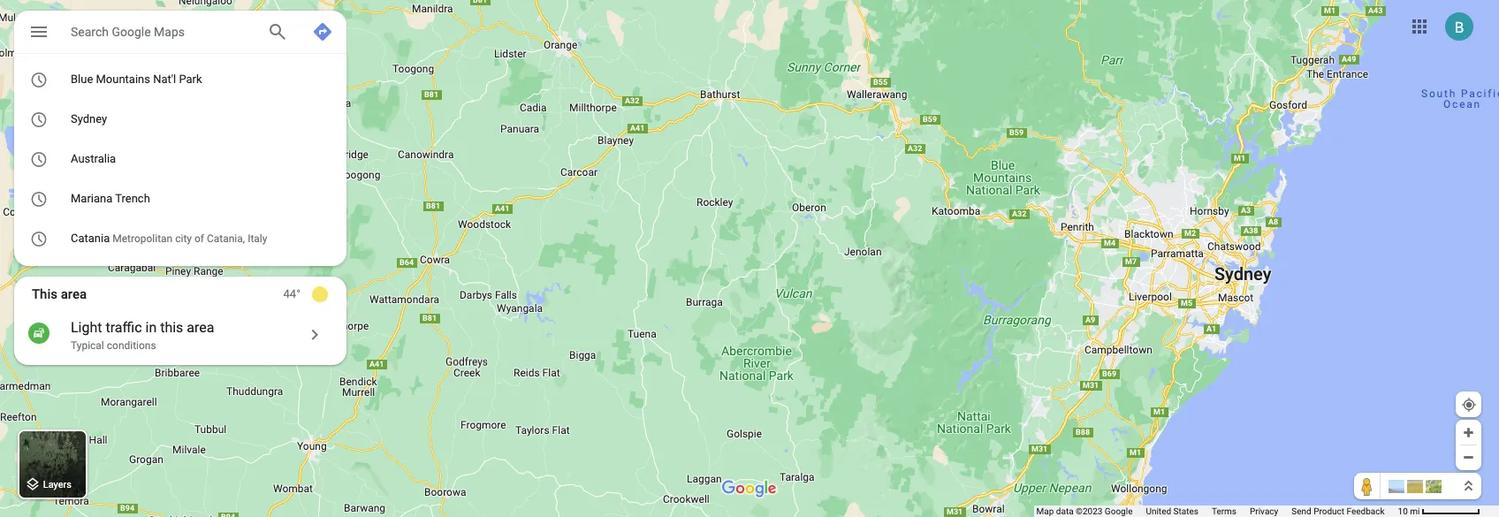 Task type: locate. For each thing, give the bounding box(es) containing it.
1 horizontal spatial area
[[187, 319, 214, 336]]

google right '©2023'
[[1105, 507, 1133, 516]]

recently viewed image
[[30, 69, 48, 91], [30, 148, 48, 170], [30, 188, 48, 210]]

clear image
[[309, 284, 331, 305]]

google
[[112, 25, 151, 39], [1105, 507, 1133, 516]]

google maps element
[[0, 0, 1499, 517]]

1 recently viewed image from the top
[[30, 108, 48, 130]]

0 horizontal spatial google
[[112, 25, 151, 39]]

suggestions grid
[[14, 53, 347, 266]]

44°
[[283, 287, 301, 301]]

2 recently viewed image from the top
[[30, 148, 48, 170]]

show street view coverage image
[[1354, 473, 1381, 499]]

none search field containing 
[[14, 11, 347, 266]]

recently viewed image for mariana
[[30, 188, 48, 210]]

 for mariana trench
[[30, 188, 48, 210]]

 left sydney
[[30, 108, 48, 130]]

catania metropolitan city of catania, italy
[[71, 232, 267, 245]]

0 horizontal spatial area
[[61, 286, 87, 302]]

zoom out image
[[1462, 451, 1475, 464]]

typical
[[71, 339, 104, 352]]

 cell down maps
[[14, 65, 305, 94]]

1 vertical spatial google
[[1105, 507, 1133, 516]]

2  from the top
[[30, 108, 48, 130]]

traffic
[[106, 319, 142, 336]]

recently viewed image
[[30, 108, 48, 130], [30, 228, 48, 250]]

search google maps field containing search google maps
[[14, 11, 347, 53]]


[[30, 69, 48, 91], [30, 108, 48, 130], [30, 148, 48, 170], [30, 188, 48, 210], [30, 228, 48, 250]]

united
[[1146, 507, 1171, 516]]

Search Google Maps field
[[14, 11, 347, 53], [71, 20, 253, 42]]

blue
[[71, 72, 93, 86]]

recently viewed image left australia
[[30, 148, 48, 170]]

mountains
[[96, 72, 150, 86]]

search google maps field up park
[[14, 11, 347, 53]]

privacy button
[[1250, 506, 1279, 517]]

2 recently viewed image from the top
[[30, 228, 48, 250]]

 for sydney
[[30, 108, 48, 130]]

1 vertical spatial recently viewed image
[[30, 148, 48, 170]]

send
[[1292, 507, 1312, 516]]

google inside search box
[[112, 25, 151, 39]]

 left australia
[[30, 148, 48, 170]]

area
[[61, 286, 87, 302], [187, 319, 214, 336]]

park
[[179, 72, 202, 86]]

footer containing map data ©2023 google
[[1037, 506, 1398, 517]]

 left mariana at left top
[[30, 188, 48, 210]]

none search field inside "google maps" element
[[14, 11, 347, 266]]

map data ©2023 google
[[1037, 507, 1133, 516]]

 cell up catania metropolitan city of catania, italy
[[14, 185, 305, 213]]

 cell down nat'l
[[14, 105, 305, 133]]

search google maps field up nat'l
[[71, 20, 253, 42]]

zoom in image
[[1462, 426, 1475, 439]]

 button
[[14, 11, 64, 57]]

 left catania
[[30, 228, 48, 250]]

 cell down trench
[[14, 225, 305, 253]]

recently viewed image left sydney
[[30, 108, 48, 130]]

4  from the top
[[30, 188, 48, 210]]

search google maps field inside search box
[[71, 20, 253, 42]]

google left maps
[[112, 25, 151, 39]]

1 vertical spatial recently viewed image
[[30, 228, 48, 250]]

 left 'blue'
[[30, 69, 48, 91]]

 cell up trench
[[14, 145, 305, 173]]

1 recently viewed image from the top
[[30, 69, 48, 91]]

None search field
[[14, 11, 347, 266]]

google account: brad klo  
(klobrad84@gmail.com) image
[[1445, 12, 1474, 40]]

recently viewed image left mariana at left top
[[30, 188, 48, 210]]

in
[[145, 319, 157, 336]]

maps
[[154, 25, 185, 39]]

recently viewed image left 'blue'
[[30, 69, 48, 91]]

 cell
[[14, 65, 305, 94], [14, 105, 305, 133], [14, 145, 305, 173], [14, 185, 305, 213], [14, 225, 305, 253]]

4  cell from the top
[[14, 185, 305, 213]]

send product feedback button
[[1292, 506, 1385, 517]]

3  from the top
[[30, 148, 48, 170]]

light
[[71, 319, 102, 336]]

0 vertical spatial recently viewed image
[[30, 69, 48, 91]]

recently viewed image left catania
[[30, 228, 48, 250]]

0 vertical spatial google
[[112, 25, 151, 39]]

 for australia
[[30, 148, 48, 170]]

10 mi
[[1398, 507, 1420, 516]]

footer inside "google maps" element
[[1037, 506, 1398, 517]]

2 vertical spatial recently viewed image
[[30, 188, 48, 210]]

1  from the top
[[30, 69, 48, 91]]

united states button
[[1146, 506, 1199, 517]]

recently viewed image for sydney
[[30, 108, 48, 130]]

3 recently viewed image from the top
[[30, 188, 48, 210]]

10
[[1398, 507, 1408, 516]]

footer
[[1037, 506, 1398, 517]]

0 vertical spatial recently viewed image
[[30, 108, 48, 130]]

1 vertical spatial area
[[187, 319, 214, 336]]



Task type: describe. For each thing, give the bounding box(es) containing it.
this
[[32, 286, 57, 302]]

5  from the top
[[30, 228, 48, 250]]

product
[[1314, 507, 1345, 516]]

australia
[[71, 152, 116, 165]]

5  cell from the top
[[14, 225, 305, 253]]

this
[[160, 319, 183, 336]]

nat'l
[[153, 72, 176, 86]]

0 vertical spatial area
[[61, 286, 87, 302]]

privacy
[[1250, 507, 1279, 516]]

italy
[[248, 233, 267, 245]]

send product feedback
[[1292, 507, 1385, 516]]

united states
[[1146, 507, 1199, 516]]

this area
[[32, 286, 87, 302]]

map
[[1037, 507, 1054, 516]]

mariana
[[71, 192, 113, 205]]

search google maps
[[71, 25, 185, 39]]

feedback
[[1347, 507, 1385, 516]]

show your location image
[[1461, 397, 1477, 413]]

3  cell from the top
[[14, 145, 305, 173]]

data
[[1056, 507, 1074, 516]]

trench
[[115, 192, 150, 205]]

this area region
[[14, 277, 347, 365]]

terms button
[[1212, 506, 1237, 517]]

2  cell from the top
[[14, 105, 305, 133]]

 for blue mountains nat'l park
[[30, 69, 48, 91]]

area inside light traffic in this area typical conditions
[[187, 319, 214, 336]]

catania,
[[207, 233, 245, 245]]

recently viewed image for blue
[[30, 69, 48, 91]]

sydney
[[71, 112, 107, 126]]

terms
[[1212, 507, 1237, 516]]

mi
[[1410, 507, 1420, 516]]

©2023
[[1076, 507, 1103, 516]]

city
[[175, 233, 192, 245]]

states
[[1174, 507, 1199, 516]]

conditions
[[107, 339, 156, 352]]

1 horizontal spatial google
[[1105, 507, 1133, 516]]

light traffic in this area typical conditions
[[71, 319, 214, 352]]

of
[[194, 233, 204, 245]]

1  cell from the top
[[14, 65, 305, 94]]

blue mountains nat'l park
[[71, 72, 202, 86]]

recently viewed image for catania
[[30, 228, 48, 250]]

catania
[[71, 232, 110, 245]]

mariana trench
[[71, 192, 150, 205]]


[[28, 19, 50, 44]]

search
[[71, 25, 109, 39]]

10 mi button
[[1398, 507, 1481, 516]]

layers
[[43, 479, 72, 491]]

metropolitan
[[112, 233, 173, 245]]



Task type: vqa. For each thing, say whether or not it's contained in the screenshot.
Driving image related to SE 8th St
no



